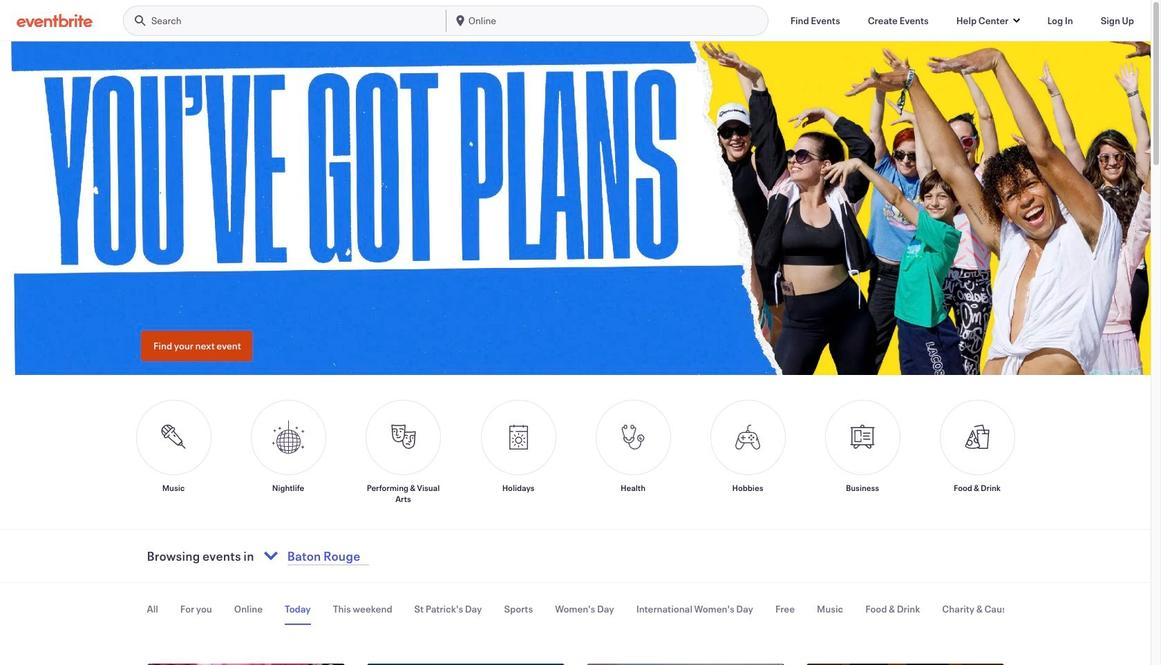 Task type: locate. For each thing, give the bounding box(es) containing it.
None text field
[[283, 540, 460, 573]]



Task type: vqa. For each thing, say whether or not it's contained in the screenshot.
'experience'
no



Task type: describe. For each thing, give the bounding box(es) containing it.
eventbrite image
[[17, 14, 93, 27]]

create events element
[[868, 13, 929, 27]]

log in element
[[1048, 13, 1074, 27]]

sign up element
[[1101, 13, 1135, 27]]

homepage header image
[[0, 41, 1162, 375]]

find events element
[[791, 13, 841, 27]]



